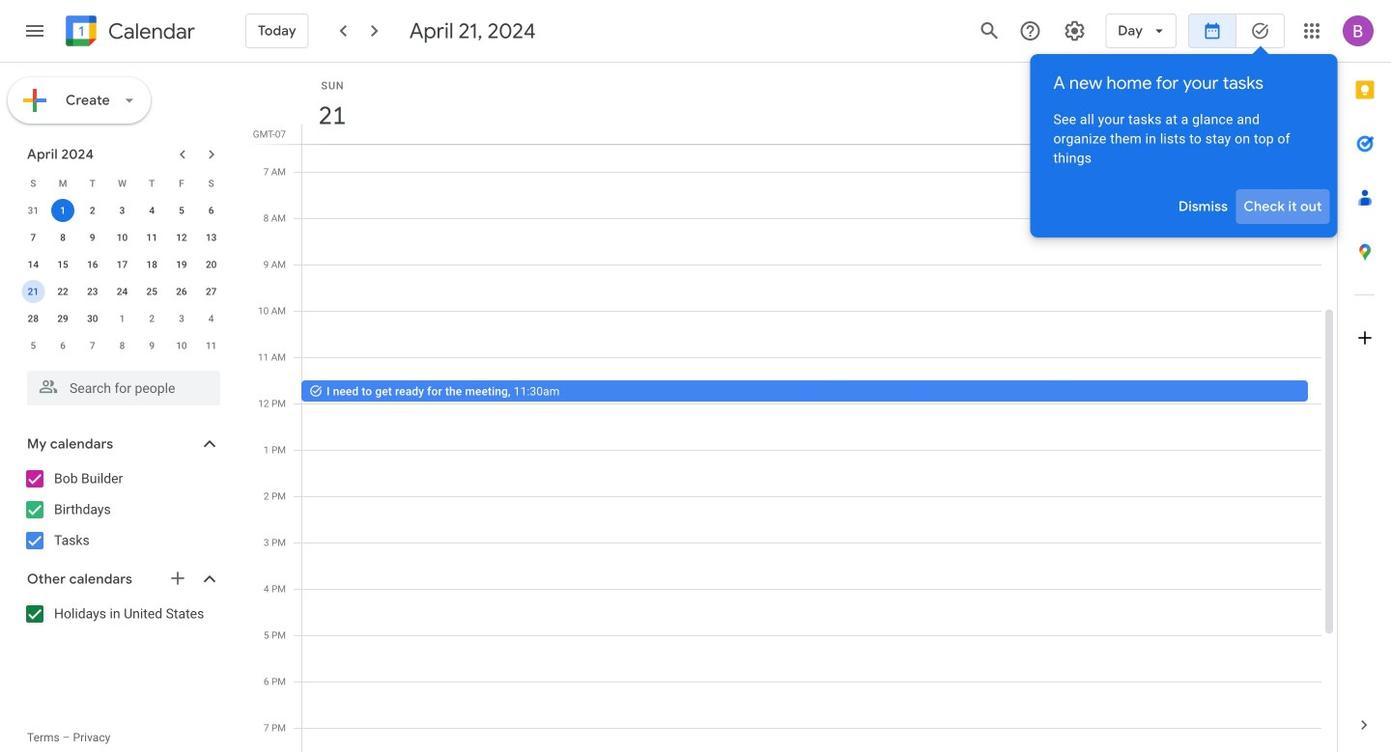 Task type: vqa. For each thing, say whether or not it's contained in the screenshot.
the bottommost can
no



Task type: describe. For each thing, give the bounding box(es) containing it.
21 element
[[22, 280, 45, 304]]

1 row from the top
[[18, 170, 226, 197]]

20 element
[[200, 253, 223, 276]]

may 8 element
[[111, 334, 134, 358]]

22 element
[[51, 280, 74, 304]]

may 3 element
[[170, 307, 193, 331]]

8 element
[[51, 226, 74, 249]]

7 row from the top
[[18, 333, 226, 360]]

16 element
[[81, 253, 104, 276]]

6 element
[[200, 199, 223, 222]]

may 4 element
[[200, 307, 223, 331]]

heading inside calendar element
[[104, 20, 195, 43]]

29 element
[[51, 307, 74, 331]]

26 element
[[170, 280, 193, 304]]

4 element
[[140, 199, 164, 222]]

6 row from the top
[[18, 305, 226, 333]]

1, today element
[[51, 199, 74, 222]]

1 vertical spatial cell
[[18, 278, 48, 305]]

15 element
[[51, 253, 74, 276]]

main drawer image
[[23, 19, 46, 43]]

27 element
[[200, 280, 223, 304]]

2 element
[[81, 199, 104, 222]]

4 row from the top
[[18, 251, 226, 278]]

may 7 element
[[81, 334, 104, 358]]

april 2024 grid
[[18, 170, 226, 360]]

may 2 element
[[140, 307, 164, 331]]

calendar element
[[62, 12, 195, 54]]

12 element
[[170, 226, 193, 249]]



Task type: locate. For each thing, give the bounding box(es) containing it.
may 6 element
[[51, 334, 74, 358]]

None search field
[[0, 363, 240, 406]]

alert dialog
[[1031, 46, 1338, 238]]

column header
[[302, 63, 1322, 144]]

cell
[[48, 197, 78, 224], [18, 278, 48, 305]]

0 vertical spatial cell
[[48, 197, 78, 224]]

1 vertical spatial heading
[[1054, 46, 1315, 95]]

17 element
[[111, 253, 134, 276]]

3 row from the top
[[18, 224, 226, 251]]

13 element
[[200, 226, 223, 249]]

2 row from the top
[[18, 197, 226, 224]]

row up '17' element
[[18, 224, 226, 251]]

grid
[[247, 63, 1338, 753]]

5 element
[[170, 199, 193, 222]]

3 element
[[111, 199, 134, 222]]

7 element
[[22, 226, 45, 249]]

row up may 1 element
[[18, 278, 226, 305]]

25 element
[[140, 280, 164, 304]]

28 element
[[22, 307, 45, 331]]

0 vertical spatial heading
[[104, 20, 195, 43]]

cell up "8" element on the left
[[48, 197, 78, 224]]

may 5 element
[[22, 334, 45, 358]]

may 9 element
[[140, 334, 164, 358]]

14 element
[[22, 253, 45, 276]]

10 element
[[111, 226, 134, 249]]

9 element
[[81, 226, 104, 249]]

march 31 element
[[22, 199, 45, 222]]

24 element
[[111, 280, 134, 304]]

0 horizontal spatial heading
[[104, 20, 195, 43]]

my calendars list
[[4, 464, 240, 557]]

19 element
[[170, 253, 193, 276]]

1 horizontal spatial heading
[[1054, 46, 1315, 95]]

may 1 element
[[111, 307, 134, 331]]

may 10 element
[[170, 334, 193, 358]]

may 11 element
[[200, 334, 223, 358]]

row down 10 element
[[18, 251, 226, 278]]

23 element
[[81, 280, 104, 304]]

row down may 1 element
[[18, 333, 226, 360]]

row group
[[18, 197, 226, 360]]

18 element
[[140, 253, 164, 276]]

row up 3 element
[[18, 170, 226, 197]]

tab list
[[1339, 63, 1392, 699]]

row
[[18, 170, 226, 197], [18, 197, 226, 224], [18, 224, 226, 251], [18, 251, 226, 278], [18, 278, 226, 305], [18, 305, 226, 333], [18, 333, 226, 360]]

30 element
[[81, 307, 104, 331]]

heading
[[104, 20, 195, 43], [1054, 46, 1315, 95]]

11 element
[[140, 226, 164, 249]]

row up may 8 element
[[18, 305, 226, 333]]

row up 10 element
[[18, 197, 226, 224]]

5 row from the top
[[18, 278, 226, 305]]

cell down the 14 element
[[18, 278, 48, 305]]



